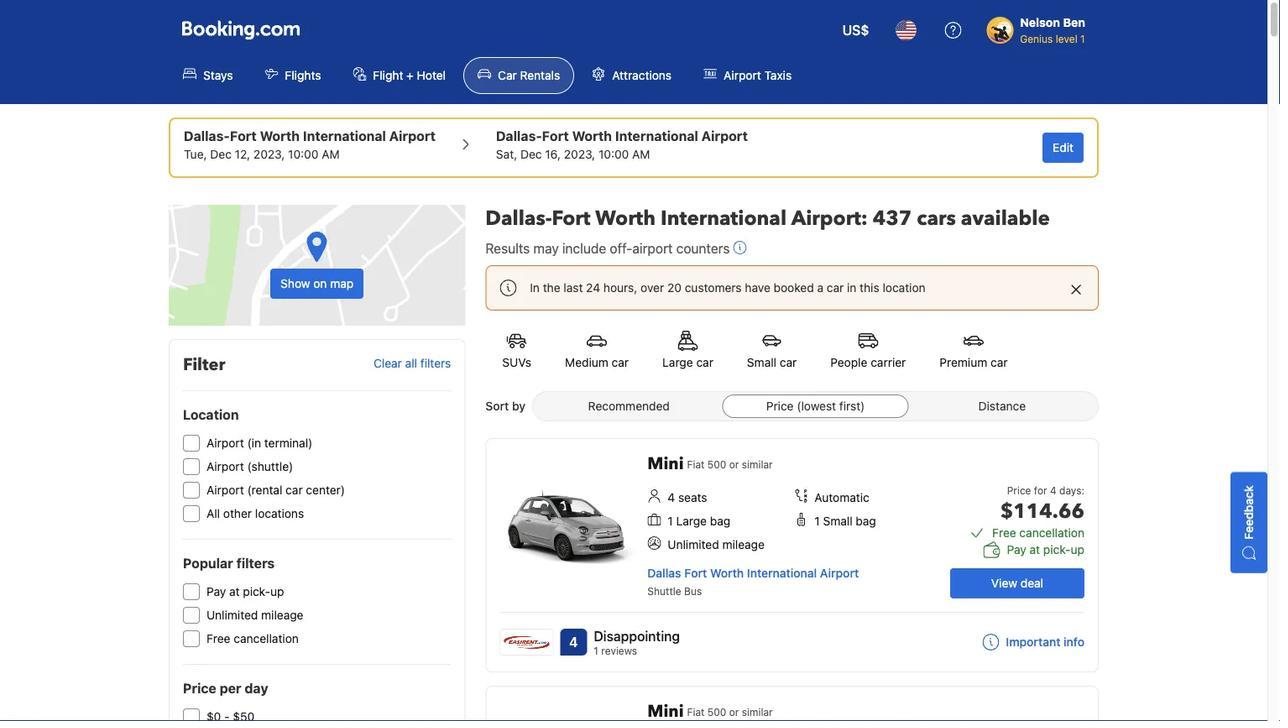 Task type: locate. For each thing, give the bounding box(es) containing it.
show on map button
[[169, 205, 465, 326]]

437
[[873, 204, 912, 232]]

1 horizontal spatial cancellation
[[1020, 526, 1085, 540]]

1 inside nelson ben genius level 1
[[1081, 33, 1085, 45]]

free cancellation up day
[[207, 632, 299, 646]]

international inside dallas fort worth international airport shuttle bus
[[747, 566, 817, 580]]

0 horizontal spatial am
[[322, 147, 340, 161]]

car for medium car
[[612, 356, 629, 369]]

fort inside dallas-fort worth international airport tue, dec 12, 2023, 10:00 am
[[230, 128, 257, 144]]

large up recommended
[[663, 356, 693, 369]]

0 horizontal spatial dec
[[210, 147, 232, 161]]

10:00 inside dallas-fort worth international airport sat, dec 16, 2023, 10:00 am
[[599, 147, 629, 161]]

2 10:00 from the left
[[599, 147, 629, 161]]

small inside product card group
[[823, 514, 853, 528]]

car rentals link
[[464, 57, 575, 94]]

pick- down popular filters
[[243, 585, 270, 599]]

1 horizontal spatial price
[[766, 399, 794, 413]]

airport
[[633, 241, 673, 257]]

free up price per day
[[207, 632, 231, 646]]

2023, inside dallas-fort worth international airport tue, dec 12, 2023, 10:00 am
[[254, 147, 285, 161]]

international inside dallas-fort worth international airport tue, dec 12, 2023, 10:00 am
[[303, 128, 386, 144]]

mileage
[[723, 538, 765, 552], [261, 608, 304, 622]]

taxis
[[765, 68, 792, 82]]

pick- down $114.66
[[1044, 543, 1071, 557]]

0 vertical spatial price
[[766, 399, 794, 413]]

car left the small car
[[696, 356, 714, 369]]

up inside product card group
[[1071, 543, 1085, 557]]

2 am from the left
[[632, 147, 650, 161]]

1 dec from the left
[[210, 147, 232, 161]]

worth for dallas-fort worth international airport sat, dec 16, 2023, 10:00 am
[[572, 128, 612, 144]]

0 vertical spatial cancellation
[[1020, 526, 1085, 540]]

international up the counters on the top right of page
[[661, 204, 787, 232]]

0 vertical spatial small
[[747, 356, 777, 369]]

suvs button
[[486, 321, 548, 381]]

0 horizontal spatial unlimited
[[207, 608, 258, 622]]

1 vertical spatial fiat
[[687, 706, 705, 718]]

airport (in terminal)
[[207, 436, 313, 450]]

worth inside dallas-fort worth international airport sat, dec 16, 2023, 10:00 am
[[572, 128, 612, 144]]

1 large bag
[[668, 514, 731, 528]]

pay at pick-up
[[1007, 543, 1085, 557], [207, 585, 284, 599]]

1 horizontal spatial dec
[[521, 147, 542, 161]]

2 2023, from the left
[[564, 147, 596, 161]]

international for 437
[[661, 204, 787, 232]]

1 vertical spatial large
[[676, 514, 707, 528]]

0 horizontal spatial bag
[[710, 514, 731, 528]]

dec left 12,
[[210, 147, 232, 161]]

filters right the popular
[[236, 555, 275, 571]]

level
[[1056, 33, 1078, 45]]

international up pick-up date element
[[303, 128, 386, 144]]

cars
[[917, 204, 956, 232]]

1 vertical spatial small
[[823, 514, 853, 528]]

fort inside dallas fort worth international airport shuttle bus
[[685, 566, 707, 580]]

1 horizontal spatial am
[[632, 147, 650, 161]]

0 vertical spatial large
[[663, 356, 693, 369]]

per
[[220, 681, 241, 697]]

small down automatic
[[823, 514, 853, 528]]

clear all filters button
[[374, 357, 451, 371]]

1 horizontal spatial up
[[1071, 543, 1085, 557]]

car for small car
[[780, 356, 797, 369]]

1 vertical spatial filters
[[236, 555, 275, 571]]

clear all filters
[[374, 357, 451, 370]]

dallas- inside dallas-fort worth international airport sat, dec 16, 2023, 10:00 am
[[496, 128, 542, 144]]

1 inside the disappointing 1 reviews
[[594, 645, 599, 657]]

am inside dallas-fort worth international airport tue, dec 12, 2023, 10:00 am
[[322, 147, 340, 161]]

worth inside dallas-fort worth international airport tue, dec 12, 2023, 10:00 am
[[260, 128, 300, 144]]

terminal)
[[264, 436, 313, 450]]

1 bag from the left
[[710, 514, 731, 528]]

0 horizontal spatial 10:00
[[288, 147, 319, 161]]

bag
[[710, 514, 731, 528], [856, 514, 877, 528]]

1 horizontal spatial unlimited
[[668, 538, 719, 552]]

0 vertical spatial fiat
[[687, 458, 705, 470]]

1 horizontal spatial mileage
[[723, 538, 765, 552]]

at down popular filters
[[229, 585, 240, 599]]

worth down 1 large bag
[[710, 566, 744, 580]]

price per day
[[183, 681, 268, 697]]

airport taxis link
[[690, 57, 806, 94]]

large
[[663, 356, 693, 369], [676, 514, 707, 528]]

flight + hotel
[[373, 68, 446, 82]]

am inside dallas-fort worth international airport sat, dec 16, 2023, 10:00 am
[[632, 147, 650, 161]]

price for price per day
[[183, 681, 216, 697]]

0 horizontal spatial cancellation
[[234, 632, 299, 646]]

sort by element
[[532, 391, 1099, 422]]

view deal
[[992, 576, 1044, 590]]

0 horizontal spatial 4
[[569, 634, 578, 650]]

dallas-fort worth international airport group
[[184, 126, 436, 163], [496, 126, 748, 163]]

1 2023, from the left
[[254, 147, 285, 161]]

fort up bus
[[685, 566, 707, 580]]

500
[[708, 458, 727, 470], [708, 706, 727, 718]]

1 horizontal spatial pay
[[1007, 543, 1027, 557]]

10:00 down drop-off location element
[[599, 147, 629, 161]]

small car button
[[730, 321, 814, 381]]

1 horizontal spatial at
[[1030, 543, 1040, 557]]

large down seats
[[676, 514, 707, 528]]

all other locations
[[207, 507, 304, 521]]

2 vertical spatial price
[[183, 681, 216, 697]]

1 horizontal spatial 4
[[668, 491, 675, 505]]

car right the premium on the right
[[991, 356, 1008, 369]]

cancellation down $114.66
[[1020, 526, 1085, 540]]

pick-up location element
[[184, 126, 436, 146]]

1 fiat from the top
[[687, 458, 705, 470]]

dallas- for dallas-fort worth international airport sat, dec 16, 2023, 10:00 am
[[496, 128, 542, 144]]

pay at pick-up up deal
[[1007, 543, 1085, 557]]

price left per
[[183, 681, 216, 697]]

car inside button
[[696, 356, 714, 369]]

0 horizontal spatial price
[[183, 681, 216, 697]]

cancellation up day
[[234, 632, 299, 646]]

international inside dallas-fort worth international airport sat, dec 16, 2023, 10:00 am
[[615, 128, 699, 144]]

fort up the include
[[552, 204, 591, 232]]

international
[[303, 128, 386, 144], [615, 128, 699, 144], [661, 204, 787, 232], [747, 566, 817, 580]]

fort inside dallas-fort worth international airport sat, dec 16, 2023, 10:00 am
[[542, 128, 569, 144]]

dallas-fort worth international airport group down attractions link
[[496, 126, 748, 163]]

unlimited mileage down 1 large bag
[[668, 538, 765, 552]]

price left for
[[1007, 485, 1032, 496]]

attractions
[[612, 68, 672, 82]]

airport taxis
[[724, 68, 792, 82]]

2 bag from the left
[[856, 514, 877, 528]]

1 right level
[[1081, 33, 1085, 45]]

1 horizontal spatial 2023,
[[564, 147, 596, 161]]

search summary element
[[169, 118, 1099, 178]]

0 vertical spatial unlimited
[[668, 538, 719, 552]]

mileage up dallas fort worth international airport button
[[723, 538, 765, 552]]

2023, right 12,
[[254, 147, 285, 161]]

fort up 12,
[[230, 128, 257, 144]]

2 horizontal spatial price
[[1007, 485, 1032, 496]]

(in
[[247, 436, 261, 450]]

disappointing
[[594, 629, 680, 644]]

1 am from the left
[[322, 147, 340, 161]]

0 vertical spatial unlimited mileage
[[668, 538, 765, 552]]

4 inside price for 4 days: $114.66
[[1050, 485, 1057, 496]]

worth up the off-
[[596, 204, 656, 232]]

1 vertical spatial price
[[1007, 485, 1032, 496]]

people carrier
[[831, 356, 906, 369]]

in
[[847, 281, 857, 295]]

worth for dallas-fort worth international airport tue, dec 12, 2023, 10:00 am
[[260, 128, 300, 144]]

fort up 16,
[[542, 128, 569, 144]]

dec inside dallas-fort worth international airport tue, dec 12, 2023, 10:00 am
[[210, 147, 232, 161]]

fiat 500 or similar
[[687, 706, 773, 718]]

1 left reviews
[[594, 645, 599, 657]]

fiat
[[687, 458, 705, 470], [687, 706, 705, 718]]

0 vertical spatial up
[[1071, 543, 1085, 557]]

large inside product card group
[[676, 514, 707, 528]]

mileage down popular filters
[[261, 608, 304, 622]]

product card group
[[486, 438, 1105, 673]]

edit button
[[1043, 133, 1084, 163]]

popular filters
[[183, 555, 275, 571]]

2023, inside dallas-fort worth international airport sat, dec 16, 2023, 10:00 am
[[564, 147, 596, 161]]

mileage inside product card group
[[723, 538, 765, 552]]

1 vertical spatial similar
[[742, 706, 773, 718]]

available
[[961, 204, 1050, 232]]

worth
[[260, 128, 300, 144], [572, 128, 612, 144], [596, 204, 656, 232], [710, 566, 744, 580]]

4 left reviews
[[569, 634, 578, 650]]

(lowest
[[797, 399, 836, 413]]

premium
[[940, 356, 988, 369]]

international down 1 small bag
[[747, 566, 817, 580]]

1 horizontal spatial free
[[993, 526, 1017, 540]]

0 vertical spatial mileage
[[723, 538, 765, 552]]

location
[[883, 281, 926, 295]]

dallas-fort worth international airport: 437 cars available
[[486, 204, 1050, 232]]

2 dec from the left
[[521, 147, 542, 161]]

dallas- for dallas-fort worth international airport: 437 cars available
[[486, 204, 552, 232]]

10:00 inside dallas-fort worth international airport tue, dec 12, 2023, 10:00 am
[[288, 147, 319, 161]]

1 vertical spatial 500
[[708, 706, 727, 718]]

unlimited
[[668, 538, 719, 552], [207, 608, 258, 622]]

people carrier button
[[814, 321, 923, 381]]

international for shuttle
[[747, 566, 817, 580]]

0 horizontal spatial 2023,
[[254, 147, 285, 161]]

0 horizontal spatial free cancellation
[[207, 632, 299, 646]]

bag down automatic
[[856, 514, 877, 528]]

pay down the popular
[[207, 585, 226, 599]]

0 vertical spatial free
[[993, 526, 1017, 540]]

airport down the airport (in terminal)
[[207, 460, 244, 474]]

1 500 from the top
[[708, 458, 727, 470]]

airport inside airport taxis link
[[724, 68, 761, 82]]

worth up drop-off date element
[[572, 128, 612, 144]]

1 horizontal spatial bag
[[856, 514, 877, 528]]

airport down airport taxis link
[[702, 128, 748, 144]]

0 vertical spatial filters
[[421, 357, 451, 370]]

4 right for
[[1050, 485, 1057, 496]]

0 horizontal spatial mileage
[[261, 608, 304, 622]]

free cancellation down $114.66
[[993, 526, 1085, 540]]

airport
[[724, 68, 761, 82], [389, 128, 436, 144], [702, 128, 748, 144], [207, 436, 244, 450], [207, 460, 244, 474], [207, 483, 244, 497], [820, 566, 859, 580]]

1 horizontal spatial pick-
[[1044, 543, 1071, 557]]

0 vertical spatial pick-
[[1044, 543, 1071, 557]]

1 horizontal spatial filters
[[421, 357, 451, 370]]

at
[[1030, 543, 1040, 557], [229, 585, 240, 599]]

am down pick-up location element
[[322, 147, 340, 161]]

0 vertical spatial free cancellation
[[993, 526, 1085, 540]]

am
[[322, 147, 340, 161], [632, 147, 650, 161]]

important info button
[[983, 634, 1085, 651]]

unlimited mileage down popular filters
[[207, 608, 304, 622]]

sort by
[[486, 399, 526, 413]]

0 horizontal spatial small
[[747, 356, 777, 369]]

4 seats
[[668, 491, 708, 505]]

1 similar from the top
[[742, 458, 773, 470]]

unlimited down 1 large bag
[[668, 538, 719, 552]]

10:00 for dallas-fort worth international airport sat, dec 16, 2023, 10:00 am
[[599, 147, 629, 161]]

airport down 1 small bag
[[820, 566, 859, 580]]

4 left seats
[[668, 491, 675, 505]]

1 10:00 from the left
[[288, 147, 319, 161]]

international up drop-off date element
[[615, 128, 699, 144]]

1 vertical spatial pick-
[[243, 585, 270, 599]]

1 horizontal spatial dallas-fort worth international airport group
[[496, 126, 748, 163]]

1 horizontal spatial unlimited mileage
[[668, 538, 765, 552]]

dallas- up "tue,"
[[184, 128, 230, 144]]

price left (lowest
[[766, 399, 794, 413]]

fort for dallas-fort worth international airport: 437 cars available
[[552, 204, 591, 232]]

small
[[747, 356, 777, 369], [823, 514, 853, 528]]

1 horizontal spatial small
[[823, 514, 853, 528]]

1 vertical spatial up
[[270, 585, 284, 599]]

am for dallas-fort worth international airport tue, dec 12, 2023, 10:00 am
[[322, 147, 340, 161]]

bag down mini fiat 500 or similar
[[710, 514, 731, 528]]

up down $114.66
[[1071, 543, 1085, 557]]

1 horizontal spatial free cancellation
[[993, 526, 1085, 540]]

medium car
[[565, 356, 629, 369]]

0 horizontal spatial at
[[229, 585, 240, 599]]

important
[[1006, 635, 1061, 649]]

0 vertical spatial 500
[[708, 458, 727, 470]]

airport down + at the top of the page
[[389, 128, 436, 144]]

first)
[[840, 399, 865, 413]]

small inside button
[[747, 356, 777, 369]]

pay at pick-up down popular filters
[[207, 585, 284, 599]]

at up deal
[[1030, 543, 1040, 557]]

fiat inside mini fiat 500 or similar
[[687, 458, 705, 470]]

up down popular filters
[[270, 585, 284, 599]]

airport inside dallas-fort worth international airport tue, dec 12, 2023, 10:00 am
[[389, 128, 436, 144]]

dallas- inside dallas-fort worth international airport tue, dec 12, 2023, 10:00 am
[[184, 128, 230, 144]]

0 vertical spatial pay at pick-up
[[1007, 543, 1085, 557]]

dallas-fort worth international airport tue, dec 12, 2023, 10:00 am
[[184, 128, 436, 161]]

1 or from the top
[[729, 458, 739, 470]]

fort
[[230, 128, 257, 144], [542, 128, 569, 144], [552, 204, 591, 232], [685, 566, 707, 580]]

booked
[[774, 281, 814, 295]]

0 horizontal spatial pay
[[207, 585, 226, 599]]

free down $114.66
[[993, 526, 1017, 540]]

1 vertical spatial mileage
[[261, 608, 304, 622]]

unlimited down popular filters
[[207, 608, 258, 622]]

dec for dallas-fort worth international airport sat, dec 16, 2023, 10:00 am
[[521, 147, 542, 161]]

2 or from the top
[[729, 706, 739, 718]]

0 vertical spatial similar
[[742, 458, 773, 470]]

1 horizontal spatial 10:00
[[599, 147, 629, 161]]

worth inside dallas fort worth international airport shuttle bus
[[710, 566, 744, 580]]

1 vertical spatial unlimited
[[207, 608, 258, 622]]

price
[[766, 399, 794, 413], [1007, 485, 1032, 496], [183, 681, 216, 697]]

0 vertical spatial pay
[[1007, 543, 1027, 557]]

ben
[[1064, 16, 1086, 29]]

1 horizontal spatial pay at pick-up
[[1007, 543, 1085, 557]]

0 vertical spatial at
[[1030, 543, 1040, 557]]

0 horizontal spatial filters
[[236, 555, 275, 571]]

airport left (in
[[207, 436, 244, 450]]

1 vertical spatial unlimited mileage
[[207, 608, 304, 622]]

international for tue,
[[303, 128, 386, 144]]

airport inside dallas-fort worth international airport sat, dec 16, 2023, 10:00 am
[[702, 128, 748, 144]]

large inside button
[[663, 356, 693, 369]]

am down drop-off location element
[[632, 147, 650, 161]]

2023, right 16,
[[564, 147, 596, 161]]

small up the price (lowest first)
[[747, 356, 777, 369]]

fort for dallas-fort worth international airport sat, dec 16, 2023, 10:00 am
[[542, 128, 569, 144]]

the
[[543, 281, 561, 295]]

dec left 16,
[[521, 147, 542, 161]]

view
[[992, 576, 1018, 590]]

car right medium
[[612, 356, 629, 369]]

days:
[[1060, 485, 1085, 496]]

0 vertical spatial or
[[729, 458, 739, 470]]

1 vertical spatial pay at pick-up
[[207, 585, 284, 599]]

pick-
[[1044, 543, 1071, 557], [243, 585, 270, 599]]

car up the price (lowest first)
[[780, 356, 797, 369]]

stays
[[203, 68, 233, 82]]

price inside price for 4 days: $114.66
[[1007, 485, 1032, 496]]

10:00
[[288, 147, 319, 161], [599, 147, 629, 161]]

dec inside dallas-fort worth international airport sat, dec 16, 2023, 10:00 am
[[521, 147, 542, 161]]

price inside sort by element
[[766, 399, 794, 413]]

dallas-fort worth international airport group down flights
[[184, 126, 436, 163]]

in the last 24 hours, over 20 customers have booked a car in this location
[[530, 281, 926, 295]]

worth up pick-up date element
[[260, 128, 300, 144]]

dallas- up results
[[486, 204, 552, 232]]

dallas- up sat,
[[496, 128, 542, 144]]

if you choose one, you'll need to make your own way there - but prices can be a lot lower. image
[[733, 241, 747, 254], [733, 241, 747, 254]]

info
[[1064, 635, 1085, 649]]

1 down 4 seats
[[668, 514, 673, 528]]

similar
[[742, 458, 773, 470], [742, 706, 773, 718]]

0 horizontal spatial free
[[207, 632, 231, 646]]

4 for 4
[[569, 634, 578, 650]]

attractions link
[[578, 57, 686, 94]]

airport:
[[792, 204, 868, 232]]

1 vertical spatial or
[[729, 706, 739, 718]]

10:00 down pick-up location element
[[288, 147, 319, 161]]

filters right all
[[421, 357, 451, 370]]

cancellation inside product card group
[[1020, 526, 1085, 540]]

2 horizontal spatial 4
[[1050, 485, 1057, 496]]

airport left taxis
[[724, 68, 761, 82]]

0 horizontal spatial dallas-fort worth international airport group
[[184, 126, 436, 163]]

reviews
[[601, 645, 637, 657]]

pay up view deal
[[1007, 543, 1027, 557]]



Task type: vqa. For each thing, say whether or not it's contained in the screenshot.
express,
no



Task type: describe. For each thing, give the bounding box(es) containing it.
on
[[313, 277, 327, 291]]

1 vertical spatial cancellation
[[234, 632, 299, 646]]

1 vertical spatial free cancellation
[[207, 632, 299, 646]]

feedback button
[[1231, 472, 1268, 573]]

similar inside mini fiat 500 or similar
[[742, 458, 773, 470]]

car
[[498, 68, 517, 82]]

car for premium car
[[991, 356, 1008, 369]]

by
[[512, 399, 526, 413]]

dallas fort worth international airport shuttle bus
[[648, 566, 859, 597]]

edit
[[1053, 141, 1074, 155]]

1 vertical spatial free
[[207, 632, 231, 646]]

for
[[1034, 485, 1048, 496]]

car rentals
[[498, 68, 560, 82]]

2023, for dallas-fort worth international airport sat, dec 16, 2023, 10:00 am
[[564, 147, 596, 161]]

hours,
[[604, 281, 638, 295]]

large car button
[[646, 321, 730, 381]]

a
[[817, 281, 824, 295]]

price for price (lowest first)
[[766, 399, 794, 413]]

skip to main content element
[[0, 0, 1268, 104]]

dallas
[[648, 566, 681, 580]]

or inside mini fiat 500 or similar
[[729, 458, 739, 470]]

drop-off date element
[[496, 146, 748, 163]]

2 500 from the top
[[708, 706, 727, 718]]

pay at pick-up inside product card group
[[1007, 543, 1085, 557]]

airport inside dallas fort worth international airport shuttle bus
[[820, 566, 859, 580]]

(rental
[[247, 483, 282, 497]]

at inside product card group
[[1030, 543, 1040, 557]]

mini fiat 500 or similar
[[648, 453, 773, 476]]

view deal button
[[951, 568, 1085, 599]]

unlimited mileage inside product card group
[[668, 538, 765, 552]]

this
[[860, 281, 880, 295]]

clear
[[374, 357, 402, 370]]

2 dallas-fort worth international airport group from the left
[[496, 126, 748, 163]]

bag for 1 large bag
[[710, 514, 731, 528]]

popular
[[183, 555, 233, 571]]

fort for dallas fort worth international airport shuttle bus
[[685, 566, 707, 580]]

am for dallas-fort worth international airport sat, dec 16, 2023, 10:00 am
[[632, 147, 650, 161]]

fort for dallas-fort worth international airport tue, dec 12, 2023, 10:00 am
[[230, 128, 257, 144]]

500 inside mini fiat 500 or similar
[[708, 458, 727, 470]]

suvs
[[502, 356, 532, 369]]

0 horizontal spatial pick-
[[243, 585, 270, 599]]

car up 'locations'
[[286, 483, 303, 497]]

1 dallas-fort worth international airport group from the left
[[184, 126, 436, 163]]

feedback
[[1242, 485, 1256, 540]]

day
[[245, 681, 268, 697]]

nelson
[[1020, 16, 1061, 29]]

premium car
[[940, 356, 1008, 369]]

medium
[[565, 356, 609, 369]]

over
[[641, 281, 664, 295]]

car for large car
[[696, 356, 714, 369]]

customers
[[685, 281, 742, 295]]

tue,
[[184, 147, 207, 161]]

24
[[586, 281, 601, 295]]

pick-up date element
[[184, 146, 436, 163]]

10:00 for dallas-fort worth international airport tue, dec 12, 2023, 10:00 am
[[288, 147, 319, 161]]

customer rating 4 disappointing element
[[594, 626, 680, 647]]

deal
[[1021, 576, 1044, 590]]

dec for dallas-fort worth international airport tue, dec 12, 2023, 10:00 am
[[210, 147, 232, 161]]

small car
[[747, 356, 797, 369]]

sat,
[[496, 147, 517, 161]]

genius
[[1020, 33, 1053, 45]]

2 fiat from the top
[[687, 706, 705, 718]]

price for 4 days: $114.66
[[1001, 485, 1085, 525]]

other
[[223, 507, 252, 521]]

premium car button
[[923, 321, 1025, 381]]

location
[[183, 407, 239, 423]]

flights
[[285, 68, 321, 82]]

2023, for dallas-fort worth international airport tue, dec 12, 2023, 10:00 am
[[254, 147, 285, 161]]

1 small bag
[[815, 514, 877, 528]]

4 for 4 seats
[[668, 491, 675, 505]]

filters inside clear all filters button
[[421, 357, 451, 370]]

in
[[530, 281, 540, 295]]

results
[[486, 241, 530, 257]]

show
[[281, 277, 310, 291]]

last
[[564, 281, 583, 295]]

dallas-fort worth international airport sat, dec 16, 2023, 10:00 am
[[496, 128, 748, 161]]

pick- inside product card group
[[1044, 543, 1071, 557]]

supplied by rc - easirent image
[[501, 630, 553, 655]]

locations
[[255, 507, 304, 521]]

2 similar from the top
[[742, 706, 773, 718]]

unlimited inside product card group
[[668, 538, 719, 552]]

nelson ben genius level 1
[[1020, 16, 1086, 45]]

0 horizontal spatial pay at pick-up
[[207, 585, 284, 599]]

us$
[[843, 22, 869, 38]]

hotel
[[417, 68, 446, 82]]

dallas- for dallas-fort worth international airport tue, dec 12, 2023, 10:00 am
[[184, 128, 230, 144]]

car right a
[[827, 281, 844, 295]]

1 vertical spatial at
[[229, 585, 240, 599]]

flight + hotel link
[[339, 57, 460, 94]]

worth for dallas-fort worth international airport: 437 cars available
[[596, 204, 656, 232]]

dallas fort worth international airport button
[[648, 566, 859, 580]]

free inside product card group
[[993, 526, 1017, 540]]

distance
[[979, 399, 1026, 413]]

international for sat,
[[615, 128, 699, 144]]

results may include off-airport counters
[[486, 241, 730, 257]]

sort
[[486, 399, 509, 413]]

center)
[[306, 483, 345, 497]]

map
[[330, 277, 354, 291]]

1 down automatic
[[815, 514, 820, 528]]

+
[[407, 68, 414, 82]]

medium car button
[[548, 321, 646, 381]]

price for price for 4 days: $114.66
[[1007, 485, 1032, 496]]

recommended
[[588, 399, 670, 413]]

may
[[534, 241, 559, 257]]

drop-off location element
[[496, 126, 748, 146]]

mini
[[648, 453, 684, 476]]

include
[[562, 241, 606, 257]]

filter
[[183, 354, 225, 377]]

1 vertical spatial pay
[[207, 585, 226, 599]]

disappointing 1 reviews
[[594, 629, 680, 657]]

bag for 1 small bag
[[856, 514, 877, 528]]

airport up all
[[207, 483, 244, 497]]

worth for dallas fort worth international airport shuttle bus
[[710, 566, 744, 580]]

all
[[405, 357, 417, 370]]

0 horizontal spatial unlimited mileage
[[207, 608, 304, 622]]

0 horizontal spatial up
[[270, 585, 284, 599]]

free cancellation inside product card group
[[993, 526, 1085, 540]]

16,
[[545, 147, 561, 161]]

pay inside product card group
[[1007, 543, 1027, 557]]

$114.66
[[1001, 498, 1085, 525]]

large car
[[663, 356, 714, 369]]

carrier
[[871, 356, 906, 369]]



